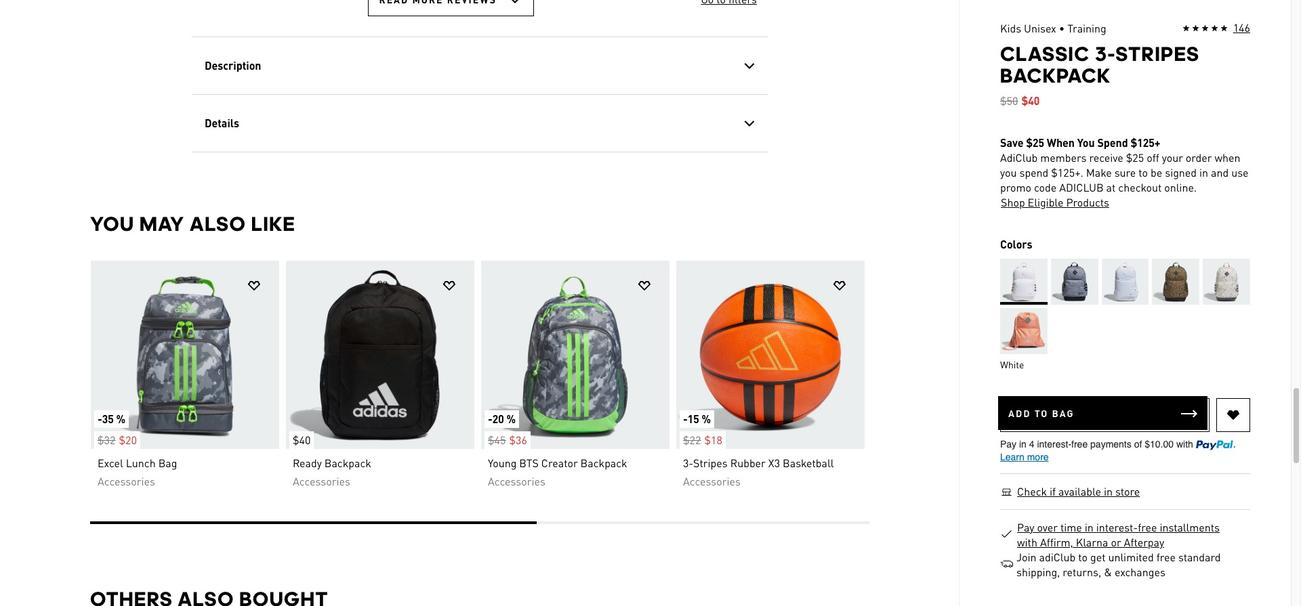 Task type: vqa. For each thing, say whether or not it's contained in the screenshot.
the topmost to
yes



Task type: describe. For each thing, give the bounding box(es) containing it.
save
[[1000, 136, 1024, 150]]

spend
[[1097, 136, 1128, 150]]

- for 20
[[488, 412, 492, 426]]

check
[[1017, 485, 1047, 499]]

when
[[1047, 136, 1075, 150]]

adiclub
[[1000, 150, 1038, 165]]

standard
[[1178, 550, 1221, 564]]

$32
[[97, 433, 115, 447]]

accessories inside excel lunch bag accessories
[[97, 474, 155, 489]]

save $25 when you spend $125+ adiclub members receive $25 off your order when you spend $125+. make sure to be signed in and use promo code adiclub at checkout online. shop eligible products
[[1000, 136, 1249, 209]]

3-stripes rubber x3 basketball accessories
[[683, 456, 833, 489]]

klarna
[[1076, 535, 1108, 550]]

use
[[1231, 165, 1249, 180]]

146
[[1233, 20, 1250, 35]]

you inside save $25 when you spend $125+ adiclub members receive $25 off your order when you spend $125+. make sure to be signed in and use promo code adiclub at checkout online. shop eligible products
[[1077, 136, 1095, 150]]

kids unisex • training
[[1000, 21, 1106, 35]]

adiclub
[[1059, 180, 1104, 194]]

receive
[[1089, 150, 1123, 165]]

may
[[139, 212, 184, 236]]

1 horizontal spatial $25
[[1126, 150, 1144, 165]]

if
[[1050, 485, 1056, 499]]

15
[[687, 412, 699, 426]]

3- inside classic 3-stripes backpack $50 $40
[[1095, 42, 1116, 66]]

% for -15 %
[[701, 412, 710, 426]]

store
[[1115, 485, 1140, 499]]

$50
[[1000, 94, 1018, 108]]

bag for add to bag
[[1052, 407, 1075, 419]]

interest-
[[1096, 520, 1138, 535]]

20
[[492, 412, 504, 426]]

- for 35
[[97, 412, 102, 426]]

exchanges
[[1115, 565, 1165, 579]]

sure
[[1114, 165, 1136, 180]]

young bts creator backpack accessories
[[488, 456, 627, 489]]

pay
[[1017, 520, 1034, 535]]

unisex
[[1024, 21, 1056, 35]]

young bts creator backpack image
[[481, 261, 669, 449]]

you may also like
[[90, 212, 295, 236]]

to
[[1034, 407, 1049, 419]]

code
[[1034, 180, 1057, 194]]

pay over time in interest-free installments with affirm, klarna or afterpay
[[1017, 520, 1220, 550]]

to inside join adiclub to get unlimited free standard shipping, returns, & exchanges
[[1078, 550, 1088, 564]]

excel
[[97, 456, 123, 470]]

excel lunch bag accessories
[[97, 456, 177, 489]]

stripes inside classic 3-stripes backpack $50 $40
[[1116, 42, 1200, 66]]

$40 inside classic 3-stripes backpack $50 $40
[[1021, 94, 1040, 108]]

-35 % $32 $20
[[97, 412, 136, 447]]

details
[[204, 116, 239, 130]]

classic 3-stripes backpack $50 $40
[[1000, 42, 1200, 108]]

be
[[1151, 165, 1162, 180]]

online.
[[1164, 180, 1197, 194]]

spend
[[1019, 165, 1048, 180]]

signed
[[1165, 165, 1197, 180]]

accessories inside 3-stripes rubber x3 basketball accessories
[[683, 474, 740, 489]]

in inside save $25 when you spend $125+ adiclub members receive $25 off your order when you spend $125+. make sure to be signed in and use promo code adiclub at checkout online. shop eligible products
[[1199, 165, 1208, 180]]

$22
[[683, 433, 701, 447]]

ready backpack image
[[286, 261, 474, 449]]

make
[[1086, 165, 1112, 180]]

when
[[1215, 150, 1240, 165]]

your
[[1162, 150, 1183, 165]]

at
[[1106, 180, 1116, 194]]

bag for excel lunch bag accessories
[[158, 456, 177, 470]]

•
[[1059, 21, 1065, 35]]

lunch
[[125, 456, 155, 470]]

-20 % $45 $36
[[488, 412, 527, 447]]

checkout
[[1118, 180, 1162, 194]]

backpack inside ready backpack accessories
[[324, 456, 371, 470]]

off
[[1147, 150, 1159, 165]]

white
[[1000, 358, 1024, 371]]

installments
[[1160, 520, 1220, 535]]

check if available in store button
[[1016, 485, 1141, 499]]

bts
[[519, 456, 538, 470]]

add to bag button
[[998, 396, 1208, 430]]

details button
[[191, 95, 767, 152]]

arrow right long button
[[835, 336, 869, 370]]

and
[[1211, 165, 1229, 180]]

$18
[[704, 433, 722, 447]]

unlimited
[[1108, 550, 1154, 564]]

add to bag
[[1008, 407, 1075, 419]]

to inside save $25 when you spend $125+ adiclub members receive $25 off your order when you spend $125+. make sure to be signed in and use promo code adiclub at checkout online. shop eligible products
[[1139, 165, 1148, 180]]

product color: white / onix / beige image
[[1203, 259, 1250, 305]]

product color: white image
[[1000, 259, 1047, 305]]

promo
[[1000, 180, 1031, 194]]

basketball
[[782, 456, 833, 470]]

shipping,
[[1016, 565, 1060, 579]]

affirm,
[[1040, 535, 1073, 550]]

young
[[488, 456, 516, 470]]

ready
[[292, 456, 321, 470]]

product color: light grey image
[[1102, 259, 1149, 305]]

0 vertical spatial $25
[[1026, 136, 1044, 150]]

arrow right long image
[[844, 345, 860, 362]]



Task type: locate. For each thing, give the bounding box(es) containing it.
$45
[[488, 433, 505, 447]]

also
[[189, 212, 246, 236]]

free down the afterpay
[[1156, 550, 1176, 564]]

check if available in store
[[1017, 485, 1140, 499]]

2 horizontal spatial -
[[683, 412, 687, 426]]

you
[[1077, 136, 1095, 150], [90, 212, 134, 236]]

accessories down lunch
[[97, 474, 155, 489]]

1 vertical spatial to
[[1078, 550, 1088, 564]]

3- down training
[[1095, 42, 1116, 66]]

accessories down rubber
[[683, 474, 740, 489]]

1 horizontal spatial -
[[488, 412, 492, 426]]

description
[[204, 58, 261, 73]]

accessories inside young bts creator backpack accessories
[[488, 474, 545, 489]]

pay over time in interest-free installments with affirm, klarna or afterpay link
[[1016, 520, 1241, 550]]

146 button
[[1182, 20, 1250, 37]]

1 accessories from the left
[[97, 474, 155, 489]]

2 horizontal spatial backpack
[[1000, 64, 1111, 87]]

% inside -20 % $45 $36
[[506, 412, 515, 426]]

% for -35 %
[[116, 412, 125, 426]]

accessories down the "ready"
[[292, 474, 350, 489]]

free for interest-
[[1138, 520, 1157, 535]]

- inside the -35 % $32 $20
[[97, 412, 102, 426]]

0 horizontal spatial you
[[90, 212, 134, 236]]

0 vertical spatial to
[[1139, 165, 1148, 180]]

list containing -35 %
[[90, 260, 869, 500]]

classic
[[1000, 42, 1090, 66]]

0 horizontal spatial to
[[1078, 550, 1088, 564]]

product color: grey image
[[1051, 259, 1098, 305]]

backpack for classic
[[1000, 64, 1111, 87]]

3- inside 3-stripes rubber x3 basketball accessories
[[683, 456, 693, 470]]

1 vertical spatial bag
[[158, 456, 177, 470]]

0 horizontal spatial bag
[[158, 456, 177, 470]]

get
[[1090, 550, 1106, 564]]

$25 up adiclub
[[1026, 136, 1044, 150]]

accessories down 'bts'
[[488, 474, 545, 489]]

1 vertical spatial stripes
[[693, 456, 727, 470]]

2 vertical spatial in
[[1085, 520, 1094, 535]]

eligible
[[1028, 195, 1063, 209]]

$40
[[1021, 94, 1040, 108], [292, 433, 310, 447]]

you up receive
[[1077, 136, 1095, 150]]

0 horizontal spatial $25
[[1026, 136, 1044, 150]]

$40 link
[[286, 261, 474, 449]]

0 vertical spatial stripes
[[1116, 42, 1200, 66]]

returns,
[[1063, 565, 1101, 579]]

in left the store
[[1104, 485, 1113, 499]]

% right "15"
[[701, 412, 710, 426]]

0 vertical spatial free
[[1138, 520, 1157, 535]]

in inside button
[[1104, 485, 1113, 499]]

0 horizontal spatial in
[[1085, 520, 1094, 535]]

$40 up the "ready"
[[292, 433, 310, 447]]

accessories
[[97, 474, 155, 489], [292, 474, 350, 489], [488, 474, 545, 489], [683, 474, 740, 489]]

1 vertical spatial 3-
[[683, 456, 693, 470]]

ready backpack accessories
[[292, 456, 371, 489]]

$20
[[119, 433, 136, 447]]

$25
[[1026, 136, 1044, 150], [1126, 150, 1144, 165]]

$40 inside $40 link
[[292, 433, 310, 447]]

free for unlimited
[[1156, 550, 1176, 564]]

afterpay
[[1124, 535, 1164, 550]]

0 vertical spatial $40
[[1021, 94, 1040, 108]]

3-
[[1095, 42, 1116, 66], [683, 456, 693, 470]]

0 vertical spatial you
[[1077, 136, 1095, 150]]

-15 % $22 $18
[[683, 412, 722, 447]]

4 accessories from the left
[[683, 474, 740, 489]]

1 horizontal spatial in
[[1104, 485, 1113, 499]]

order
[[1186, 150, 1212, 165]]

35
[[102, 412, 113, 426]]

with
[[1017, 535, 1037, 550]]

join
[[1016, 550, 1036, 564]]

% inside the -35 % $32 $20
[[116, 412, 125, 426]]

shop
[[1001, 195, 1025, 209]]

in up klarna
[[1085, 520, 1094, 535]]

1 vertical spatial you
[[90, 212, 134, 236]]

colors
[[1000, 237, 1032, 251]]

description button
[[191, 37, 767, 94]]

like
[[251, 212, 295, 236]]

free inside pay over time in interest-free installments with affirm, klarna or afterpay
[[1138, 520, 1157, 535]]

1 horizontal spatial $40
[[1021, 94, 1040, 108]]

backpack for young
[[580, 456, 627, 470]]

3 accessories from the left
[[488, 474, 545, 489]]

2 - from the left
[[488, 412, 492, 426]]

to
[[1139, 165, 1148, 180], [1078, 550, 1088, 564]]

in for store
[[1104, 485, 1113, 499]]

over
[[1037, 520, 1058, 535]]

stripes down $18 on the right bottom of the page
[[693, 456, 727, 470]]

bag inside button
[[1052, 407, 1075, 419]]

in down order
[[1199, 165, 1208, 180]]

1 vertical spatial in
[[1104, 485, 1113, 499]]

add
[[1008, 407, 1031, 419]]

1 horizontal spatial bag
[[1052, 407, 1075, 419]]

- up $32
[[97, 412, 102, 426]]

- for 15
[[683, 412, 687, 426]]

$125+.
[[1051, 165, 1083, 180]]

2 % from the left
[[506, 412, 515, 426]]

free inside join adiclub to get unlimited free standard shipping, returns, & exchanges
[[1156, 550, 1176, 564]]

x3
[[768, 456, 780, 470]]

0 horizontal spatial backpack
[[324, 456, 371, 470]]

1 % from the left
[[116, 412, 125, 426]]

0 horizontal spatial 3-
[[683, 456, 693, 470]]

2 accessories from the left
[[292, 474, 350, 489]]

products
[[1066, 195, 1109, 209]]

in inside pay over time in interest-free installments with affirm, klarna or afterpay
[[1085, 520, 1094, 535]]

3 % from the left
[[701, 412, 710, 426]]

2 horizontal spatial in
[[1199, 165, 1208, 180]]

to left be
[[1139, 165, 1148, 180]]

2 horizontal spatial %
[[701, 412, 710, 426]]

shop eligible products link
[[1000, 195, 1110, 210]]

1 horizontal spatial stripes
[[1116, 42, 1200, 66]]

- inside -20 % $45 $36
[[488, 412, 492, 426]]

creator
[[541, 456, 577, 470]]

you
[[1000, 165, 1017, 180]]

% inside "-15 % $22 $18"
[[701, 412, 710, 426]]

list
[[90, 260, 869, 500]]

product color: medium brown / black / pulse lime s22 image
[[1152, 259, 1200, 305]]

1 vertical spatial $40
[[292, 433, 310, 447]]

scrollbar
[[90, 522, 869, 527]]

1 vertical spatial free
[[1156, 550, 1176, 564]]

$40 right $50
[[1021, 94, 1040, 108]]

backpack inside young bts creator backpack accessories
[[580, 456, 627, 470]]

% for -20 %
[[506, 412, 515, 426]]

0 vertical spatial 3-
[[1095, 42, 1116, 66]]

excel lunch bag image
[[90, 261, 279, 449]]

0 horizontal spatial %
[[116, 412, 125, 426]]

you left may
[[90, 212, 134, 236]]

rubber
[[730, 456, 765, 470]]

time
[[1060, 520, 1082, 535]]

% right '20'
[[506, 412, 515, 426]]

adiclub
[[1039, 550, 1076, 564]]

%
[[116, 412, 125, 426], [506, 412, 515, 426], [701, 412, 710, 426]]

in for interest-
[[1085, 520, 1094, 535]]

$36
[[509, 433, 527, 447]]

3- down $22
[[683, 456, 693, 470]]

1 horizontal spatial you
[[1077, 136, 1095, 150]]

backpack inside classic 3-stripes backpack $50 $40
[[1000, 64, 1111, 87]]

1 horizontal spatial %
[[506, 412, 515, 426]]

kids
[[1000, 21, 1021, 35]]

1 vertical spatial $25
[[1126, 150, 1144, 165]]

1 - from the left
[[97, 412, 102, 426]]

0 horizontal spatial stripes
[[693, 456, 727, 470]]

3 - from the left
[[683, 412, 687, 426]]

0 horizontal spatial -
[[97, 412, 102, 426]]

- up $45
[[488, 412, 492, 426]]

% right 35
[[116, 412, 125, 426]]

free up the afterpay
[[1138, 520, 1157, 535]]

3-stripes rubber x3 basketball image
[[676, 261, 864, 449]]

backpack down kids unisex • training
[[1000, 64, 1111, 87]]

- up $22
[[683, 412, 687, 426]]

accessories inside ready backpack accessories
[[292, 474, 350, 489]]

bag inside excel lunch bag accessories
[[158, 456, 177, 470]]

available
[[1059, 485, 1101, 499]]

stripes down 146 button
[[1116, 42, 1200, 66]]

1 horizontal spatial backpack
[[580, 456, 627, 470]]

join adiclub to get unlimited free standard shipping, returns, & exchanges
[[1016, 550, 1221, 579]]

product color: pink / silver metallic image
[[1000, 308, 1047, 354]]

$125+
[[1131, 136, 1160, 150]]

0 horizontal spatial $40
[[292, 433, 310, 447]]

to up returns,
[[1078, 550, 1088, 564]]

bag right to
[[1052, 407, 1075, 419]]

free
[[1138, 520, 1157, 535], [1156, 550, 1176, 564]]

0 vertical spatial in
[[1199, 165, 1208, 180]]

$25 up sure
[[1126, 150, 1144, 165]]

stripes inside 3-stripes rubber x3 basketball accessories
[[693, 456, 727, 470]]

0 vertical spatial bag
[[1052, 407, 1075, 419]]

backpack right "creator"
[[580, 456, 627, 470]]

1 horizontal spatial to
[[1139, 165, 1148, 180]]

- inside "-15 % $22 $18"
[[683, 412, 687, 426]]

-
[[97, 412, 102, 426], [488, 412, 492, 426], [683, 412, 687, 426]]

1 horizontal spatial 3-
[[1095, 42, 1116, 66]]

bag right lunch
[[158, 456, 177, 470]]

or
[[1111, 535, 1121, 550]]

backpack
[[1000, 64, 1111, 87], [324, 456, 371, 470], [580, 456, 627, 470]]

backpack right the "ready"
[[324, 456, 371, 470]]



